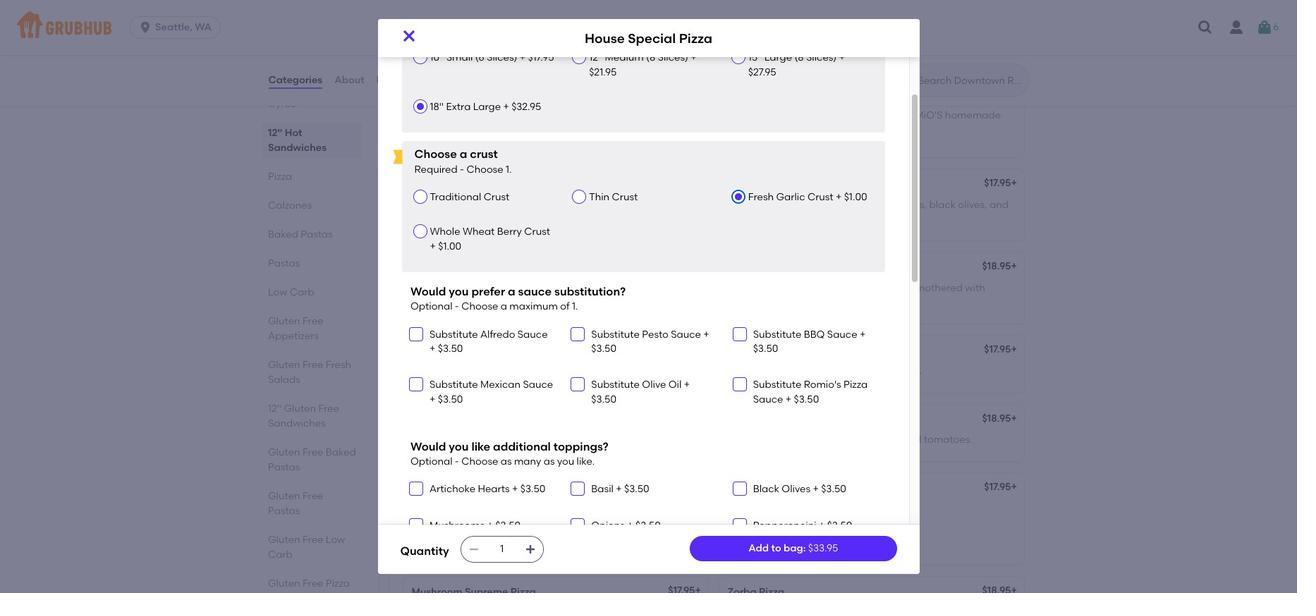 Task type: describe. For each thing, give the bounding box(es) containing it.
mozzarella inside pizza all pizzas come with our homemade pizza sauce and are smothered with mozzarella on our fresh romio's dough. we have 4 kinds of crust trditional, thin crust. fresh garlic and whole wheat berry crust available for an additional charge. substitute pizza sauce and add toppings for an additional charge.
[[699, 25, 744, 35]]

hot
[[284, 127, 302, 139]]

substitute for substitute bbq sauce
[[753, 329, 802, 341]]

pizza up pepperoni, and mushrooms.
[[765, 483, 791, 495]]

$3.50 inside substitute olive oil + $3.50
[[591, 393, 617, 405]]

1 vertical spatial mushrooms.
[[803, 503, 862, 515]]

choose up pizzas
[[414, 8, 457, 22]]

artichoke
[[430, 483, 475, 495]]

sauce inside would you prefer a sauce substitution? optional - choose a maximum of 1.
[[518, 285, 552, 298]]

hawaiian pizza
[[412, 483, 486, 495]]

gluten free appetizers
[[268, 315, 323, 342]]

pizza inside our homemade pizza sauce and mozzarella on our fresh romio's homemade dough.
[[490, 95, 515, 107]]

pepperoni, for tomatoes,
[[412, 199, 463, 211]]

Search Downtown Romio's Pizza and Pasta search field
[[917, 74, 1025, 87]]

mushrooms, right beef,
[[792, 434, 851, 446]]

Input item quantity number field
[[487, 537, 518, 562]]

1 horizontal spatial with
[[680, 25, 697, 35]]

$3.50 right onions
[[636, 520, 661, 532]]

free for pizza
[[302, 578, 323, 590]]

pizza right the smothered
[[679, 30, 713, 46]]

choose down size
[[467, 24, 503, 36]]

prefer
[[471, 285, 505, 298]]

substitute for substitute olive oil
[[591, 379, 640, 391]]

1. inside would you prefer a sauce substitution? optional - choose a maximum of 1.
[[572, 301, 578, 313]]

add to bag: $33.95
[[749, 542, 838, 554]]

substitute mexican sauce + $3.50
[[430, 379, 553, 405]]

(6
[[475, 52, 484, 64]]

fresh inside pizza all pizzas come with our homemade pizza sauce and are smothered with mozzarella on our fresh romio's dough. we have 4 kinds of crust trditional, thin crust. fresh garlic and whole wheat berry crust available for an additional charge. substitute pizza sauce and add toppings for an additional charge.
[[774, 25, 794, 35]]

gluten for gluten free appetizers
[[268, 315, 300, 327]]

garlic
[[776, 191, 805, 203]]

low inside gluten free low carb
[[325, 534, 345, 546]]

pastas down calzones
[[300, 229, 332, 241]]

1 vertical spatial tomatoes.
[[924, 434, 973, 446]]

choose up traditional crust
[[467, 164, 503, 176]]

mozzarella inside our homemade pizza sauce and mozzarella on our fresh romio's homemade dough.
[[412, 109, 463, 121]]

free for low
[[302, 534, 323, 546]]

7" personal pizza
[[728, 75, 810, 87]]

gluten free pizza
[[268, 578, 350, 590]]

olives
[[782, 483, 811, 495]]

+ inside substitute pesto sauce + $3.50
[[704, 329, 709, 341]]

10"
[[430, 52, 444, 64]]

2 horizontal spatial additional
[[931, 37, 973, 47]]

would for would you prefer a sauce substitution?
[[411, 285, 446, 298]]

bacon, inside button
[[516, 434, 550, 446]]

our for our homemade pizza sauce and mozzarella on our fresh romio's homemade dough.
[[412, 95, 430, 107]]

onions.
[[888, 365, 922, 377]]

choose up traditional
[[414, 148, 457, 161]]

pizza up berry
[[550, 25, 571, 35]]

romio's inside pizza all pizzas come with our homemade pizza sauce and are smothered with mozzarella on our fresh romio's dough. we have 4 kinds of crust trditional, thin crust. fresh garlic and whole wheat berry crust available for an additional charge. substitute pizza sauce and add toppings for an additional charge.
[[796, 25, 828, 35]]

- inside choose a size required - choose 1.
[[460, 24, 464, 36]]

0 horizontal spatial for
[[632, 37, 644, 47]]

we
[[861, 25, 874, 35]]

0 vertical spatial house
[[585, 30, 625, 46]]

gluten free pastas
[[268, 490, 323, 517]]

onions
[[591, 520, 625, 532]]

0 vertical spatial carb
[[289, 286, 314, 298]]

bacon, for sausage.
[[832, 199, 866, 211]]

toppings inside pizza all pizzas come with our homemade pizza sauce and are smothered with mozzarella on our fresh romio's dough. we have 4 kinds of crust trditional, thin crust. fresh garlic and whole wheat berry crust available for an additional charge. substitute pizza sauce and add toppings for an additional charge.
[[866, 37, 903, 47]]

$27.95
[[748, 66, 776, 78]]

svg image for artichoke hearts
[[412, 485, 420, 493]]

- inside the would you like additional toppings? optional - choose as many as you like.
[[455, 456, 459, 468]]

a inside choose a crust required - choose 1.
[[460, 148, 467, 161]]

peppers, inside pepperoni, canadian bacon, mushrooms, onions, green peppers, tomatoes, and feta cheese.
[[412, 213, 454, 225]]

substitute romio's pizza sauce
[[753, 379, 868, 405]]

have
[[876, 25, 896, 35]]

+ inside whole wheat berry crust + $1.00
[[430, 240, 436, 252]]

black
[[929, 199, 956, 211]]

10" small (6 slices) + $17.95
[[430, 52, 554, 64]]

italian inside pepperoni, canadian bacon, mushrooms, black olives, and italian sausage.
[[728, 213, 758, 225]]

crust right thin
[[612, 191, 638, 203]]

$3.50 inside substitute pesto sauce + $3.50
[[591, 343, 617, 355]]

$3.50 up pineapple.
[[520, 483, 546, 495]]

a right prefer
[[508, 285, 515, 298]]

olives,
[[958, 199, 987, 211]]

hawaiian
[[412, 483, 458, 495]]

canadian down hawaiian
[[412, 503, 460, 515]]

bacon, for italian
[[516, 282, 550, 294]]

$3.50 inside substitute alfredo sauce + $3.50
[[438, 343, 463, 355]]

$17.95 for italian sausage, mushrooms, and onions.
[[984, 344, 1011, 356]]

pepperoni, inside button
[[412, 434, 463, 446]]

pizza inside substitute romio's pizza sauce
[[844, 379, 868, 391]]

sauce up available
[[573, 25, 597, 35]]

fresh left cold
[[875, 434, 898, 446]]

svg image for house special pizza
[[400, 28, 417, 44]]

would you like additional toppings? optional - choose as many as you like.
[[411, 440, 609, 468]]

kinds
[[905, 25, 926, 35]]

mushrooms, up substitute romio's pizza sauce
[[806, 365, 864, 377]]

svg image for substitute pesto sauce
[[574, 330, 582, 338]]

mushrooms. inside button
[[574, 434, 632, 446]]

required for choose a size
[[414, 24, 458, 36]]

romio's inside our homemade pizza sauce and mozzarella on our fresh romio's homemade dough.
[[524, 109, 562, 121]]

santorini
[[412, 345, 455, 357]]

you for like
[[449, 440, 469, 453]]

berry
[[497, 226, 522, 238]]

pizza up the fresh garlic crust + $1.00
[[807, 179, 832, 191]]

alfredo
[[480, 329, 515, 341]]

our up '15"'
[[758, 25, 772, 35]]

basil + $3.50
[[591, 483, 649, 495]]

special up 12" medium (8 slices) + $21.95 on the top of page
[[628, 30, 676, 46]]

would you prefer a sauce substitution? optional - choose a maximum of 1.
[[411, 285, 626, 313]]

sausage. inside pepperoni, canadian bacon, mushrooms, black olives, and italian sausage.
[[760, 213, 803, 225]]

greek
[[787, 282, 816, 294]]

quantity
[[400, 545, 449, 558]]

mushrooms,
[[412, 365, 469, 377]]

our inside our homemade pizza sauce, mozzarella, and up to 2 toppings of your choice on our fresh romio's homemade dough.
[[857, 109, 872, 121]]

fresh inside gluten free fresh salads
[[325, 359, 351, 371]]

bacon
[[462, 503, 493, 515]]

santorini pizza
[[412, 345, 483, 357]]

pepperoncini
[[753, 520, 817, 532]]

many
[[514, 456, 541, 468]]

$3.50 inside the substitute bbq sauce + $3.50
[[753, 343, 778, 355]]

1. for choose a size
[[506, 24, 512, 36]]

bacon, for and
[[516, 199, 550, 211]]

a down prefer
[[501, 301, 507, 313]]

black olives + $3.50
[[753, 483, 846, 495]]

$3.50 down 'italian sausage, mushrooms, and onions.'
[[794, 393, 819, 405]]

pesto
[[642, 329, 669, 341]]

$18.95 + for ground beef, mushrooms, and fresh cold tomatoes.
[[982, 412, 1017, 424]]

pastas inside gluten free baked pastas
[[268, 461, 300, 473]]

pizza inside pizza all pizzas come with our homemade pizza sauce and are smothered with mozzarella on our fresh romio's dough. we have 4 kinds of crust trditional, thin crust. fresh garlic and whole wheat berry crust available for an additional charge. substitute pizza sauce and add toppings for an additional charge.
[[400, 5, 440, 23]]

substitute inside pizza all pizzas come with our homemade pizza sauce and are smothered with mozzarella on our fresh romio's dough. we have 4 kinds of crust trditional, thin crust. fresh garlic and whole wheat berry crust available for an additional charge. substitute pizza sauce and add toppings for an additional charge.
[[736, 37, 777, 47]]

garlic
[[449, 37, 472, 47]]

choice
[[807, 109, 840, 121]]

wheat
[[519, 37, 545, 47]]

mexican
[[480, 379, 521, 391]]

of inside our homemade pizza sauce, mozzarella, and up to 2 toppings of your choice on our fresh romio's homemade dough.
[[772, 109, 782, 121]]

+ inside the substitute bbq sauce + $3.50
[[860, 329, 866, 341]]

crust inside choose a crust required - choose 1.
[[470, 148, 498, 161]]

0 horizontal spatial with
[[465, 25, 482, 35]]

sauce up 15" large (8 slices) + $27.95
[[802, 37, 827, 47]]

crust.
[[400, 37, 423, 47]]

(8 for large
[[795, 52, 804, 64]]

our inside our homemade pizza sauce and mozzarella on our fresh romio's homemade dough.
[[480, 109, 496, 121]]

+ inside substitute mexican sauce + $3.50
[[430, 393, 435, 405]]

sausage. inside pepperoni, canadian bacon, mushrooms, green peppers, tomatoes and italian sausage.
[[514, 296, 557, 308]]

additional inside the would you like additional toppings? optional - choose as many as you like.
[[493, 440, 551, 453]]

on inside our homemade pizza sauce and mozzarella on our fresh romio's homemade dough.
[[466, 109, 478, 121]]

nemea pizza
[[728, 483, 791, 495]]

feta.
[[861, 296, 883, 308]]

canadian inside button
[[466, 434, 514, 446]]

crust inside whole wheat berry crust + $1.00
[[524, 226, 550, 238]]

and inside pizza for the greek feta cheese lovers! smothered with onions, tomatoes and extra feta.
[[813, 296, 832, 308]]

$21.95
[[589, 66, 617, 78]]

substitute alfredo sauce + $3.50
[[430, 329, 548, 355]]

$3.50 up input item quantity number field
[[495, 520, 521, 532]]

sauce for substitute pesto sauce
[[671, 329, 701, 341]]

sausage,
[[760, 365, 803, 377]]

baked inside gluten free baked pastas
[[325, 447, 356, 459]]

personal
[[740, 75, 782, 87]]

our down size
[[484, 25, 498, 35]]

pizza up traditional crust
[[483, 179, 508, 191]]

0 vertical spatial house special pizza
[[585, 30, 713, 46]]

carb inside gluten free low carb
[[268, 549, 292, 561]]

0 horizontal spatial low
[[268, 286, 287, 298]]

pizza up calzones
[[268, 171, 292, 183]]

toppings inside our homemade pizza sauce, mozzarella, and up to 2 toppings of your choice on our fresh romio's homemade dough.
[[728, 109, 770, 121]]

traditional
[[430, 191, 481, 203]]

6 button
[[1256, 15, 1279, 40]]

our for our homemade pizza sauce, mozzarella, and up to 2 toppings of your choice on our fresh romio's homemade dough.
[[728, 95, 746, 107]]

2 vertical spatial you
[[557, 456, 574, 468]]

tomatoes inside pepperoni, canadian bacon, mushrooms, green peppers, tomatoes and italian sausage.
[[412, 296, 458, 308]]

$17.95 for pepperoni, canadian bacon, mushrooms, black olives, and italian sausage.
[[984, 177, 1011, 189]]

sauce for substitute bbq sauce
[[827, 329, 857, 341]]

and inside pepperoni, canadian bacon, mushrooms, green peppers, tomatoes and italian sausage.
[[460, 296, 479, 308]]

substitution?
[[554, 285, 626, 298]]

$10.95
[[982, 74, 1011, 86]]

feta inside pepperoni, canadian bacon, mushrooms, onions, green peppers, tomatoes, and feta cheese.
[[529, 213, 548, 225]]

cold
[[901, 434, 922, 446]]

$18.95 for ground beef, mushrooms, and fresh cold tomatoes.
[[982, 412, 1011, 424]]

wheat
[[463, 226, 495, 238]]

svg image for seattle, wa
[[138, 20, 152, 35]]

svg image for substitute romio's pizza sauce
[[735, 380, 744, 389]]

sauce inside substitute romio's pizza sauce
[[753, 393, 783, 405]]

$17.95 + for onions.
[[984, 344, 1017, 356]]

romio's inside substitute romio's pizza sauce
[[804, 379, 841, 391]]

$3.50 up the "$33.95"
[[827, 520, 852, 532]]

traditional crust
[[430, 191, 510, 203]]

0 horizontal spatial house special pizza
[[412, 179, 508, 191]]

svg image for onions
[[574, 521, 582, 530]]

artichoke hearts + $3.50
[[430, 483, 546, 495]]

substitute inside substitute romio's pizza sauce
[[753, 379, 802, 391]]

pizza up sausage,
[[753, 345, 778, 357]]

svg image for substitute olive oil
[[574, 380, 582, 389]]

1 horizontal spatial crust
[[570, 37, 591, 47]]

$32.95
[[512, 101, 541, 113]]

special for pepperoni, canadian bacon, mushrooms, black olives, and italian sausage.
[[768, 179, 805, 191]]

add
[[749, 542, 769, 554]]

+ inside substitute alfredo sauce + $3.50
[[430, 343, 435, 355]]

pizza down alfredo
[[458, 345, 483, 357]]

homemade down the 7" personal pizza
[[748, 95, 804, 107]]

choose inside the would you like additional toppings? optional - choose as many as you like.
[[461, 456, 498, 468]]

fresh inside pizza all pizzas come with our homemade pizza sauce and are smothered with mozzarella on our fresh romio's dough. we have 4 kinds of crust trditional, thin crust. fresh garlic and whole wheat berry crust available for an additional charge. substitute pizza sauce and add toppings for an additional charge.
[[425, 37, 447, 47]]

2 as from the left
[[544, 456, 555, 468]]

like
[[471, 440, 490, 453]]

tomatoes inside pizza for the greek feta cheese lovers! smothered with onions, tomatoes and extra feta.
[[764, 296, 810, 308]]

available
[[593, 37, 630, 47]]

12" hot sandwiches
[[268, 127, 326, 154]]

onions + $3.50
[[591, 520, 661, 532]]

seattle, wa
[[155, 21, 212, 33]]

$18.95 + for pizza for the greek feta cheese lovers! smothered with onions, tomatoes and extra feta.
[[982, 260, 1017, 272]]

thin
[[1002, 25, 1018, 35]]

sauce for substitute mexican sauce
[[523, 379, 553, 391]]

fresh inside our homemade pizza sauce, mozzarella, and up to 2 toppings of your choice on our fresh romio's homemade dough.
[[875, 109, 898, 121]]

with inside pizza for the greek feta cheese lovers! smothered with onions, tomatoes and extra feta.
[[965, 282, 985, 294]]

fresh garlic crust + $1.00
[[748, 191, 867, 203]]

pizza all pizzas come with our homemade pizza sauce and are smothered with mozzarella on our fresh romio's dough. we have 4 kinds of crust trditional, thin crust. fresh garlic and whole wheat berry crust available for an additional charge. substitute pizza sauce and add toppings for an additional charge.
[[400, 5, 1018, 47]]

0 horizontal spatial house
[[412, 179, 442, 191]]

pepperoni, canadian bacon, and mushrooms.
[[412, 434, 632, 446]]

a inside choose a size required - choose 1.
[[460, 8, 467, 22]]

pizza up 'greek'
[[802, 262, 827, 274]]

svg image for 6
[[1256, 19, 1273, 36]]

gluten for gluten free pizza
[[268, 578, 300, 590]]

+ inside 15" large (8 slices) + $27.95
[[839, 52, 845, 64]]

of inside would you prefer a sauce substitution? optional - choose a maximum of 1.
[[560, 301, 570, 313]]

homemade inside pizza all pizzas come with our homemade pizza sauce and are smothered with mozzarella on our fresh romio's dough. we have 4 kinds of crust trditional, thin crust. fresh garlic and whole wheat berry crust available for an additional charge. substitute pizza sauce and add toppings for an additional charge.
[[500, 25, 548, 35]]

1 vertical spatial fresh
[[748, 191, 774, 203]]

1 vertical spatial large
[[473, 101, 501, 113]]

choose inside would you prefer a sauce substitution? optional - choose a maximum of 1.
[[461, 301, 498, 313]]

pastas up low carb
[[268, 257, 300, 269]]

the
[[769, 282, 785, 294]]

1 sandwiches from the top
[[268, 142, 326, 154]]

baked pastas
[[268, 229, 332, 241]]

pizza up your
[[785, 75, 810, 87]]

1 horizontal spatial additional
[[658, 37, 700, 47]]

free for appetizers
[[302, 315, 323, 327]]

large inside 15" large (8 slices) + $27.95
[[764, 52, 792, 64]]

sandwiches inside 12" gluten free sandwiches
[[268, 418, 325, 430]]

zeus
[[728, 345, 750, 357]]

pepperoni, canadian bacon, mushrooms, black olives, and italian sausage.
[[728, 199, 1009, 225]]

search icon image
[[896, 72, 912, 89]]

cheese.
[[550, 213, 587, 225]]

15" large (8 slices) + $27.95
[[748, 52, 845, 78]]

plato's
[[728, 262, 761, 274]]

romio's special pizza
[[728, 179, 832, 191]]

pizza down gluten free low carb
[[325, 578, 350, 590]]

pizza inside pizza for the greek feta cheese lovers! smothered with onions, tomatoes and extra feta.
[[728, 282, 752, 294]]

for inside pizza for the greek feta cheese lovers! smothered with onions, tomatoes and extra feta.
[[754, 282, 767, 294]]

onions, inside pepperoni, canadian bacon, mushrooms, onions, green peppers, tomatoes, and feta cheese.
[[613, 199, 647, 211]]

fresh inside our homemade pizza sauce and mozzarella on our fresh romio's homemade dough.
[[498, 109, 522, 121]]

required for choose a crust
[[414, 164, 458, 176]]

- inside choose a crust required - choose 1.
[[460, 164, 464, 176]]

pepperoni, down nemea pizza
[[728, 503, 779, 515]]

optional inside the would you like additional toppings? optional - choose as many as you like.
[[411, 456, 453, 468]]

15"
[[748, 52, 762, 64]]

categories button
[[268, 55, 323, 106]]

pizza up prefer
[[460, 262, 485, 274]]

$3.50 inside substitute mexican sauce + $3.50
[[438, 393, 463, 405]]



Task type: vqa. For each thing, say whether or not it's contained in the screenshot.
the topmost the to
yes



Task type: locate. For each thing, give the bounding box(es) containing it.
$17.95 for pepperoni, canadian bacon, mushrooms, green peppers, tomatoes and italian sausage.
[[668, 260, 695, 272]]

1 vertical spatial green
[[613, 282, 641, 294]]

0 horizontal spatial (8
[[646, 52, 655, 64]]

crust right garlic
[[808, 191, 833, 203]]

plato's special pizza
[[728, 262, 827, 274]]

canadian for and
[[466, 199, 514, 211]]

$1.00 right garlic
[[844, 191, 867, 203]]

$17.95
[[528, 52, 554, 64], [984, 177, 1011, 189], [668, 260, 695, 272], [984, 344, 1011, 356], [984, 481, 1011, 493]]

substitute olive oil + $3.50
[[591, 379, 690, 405]]

(8 for medium
[[646, 52, 655, 64]]

1 (8 from the left
[[646, 52, 655, 64]]

1 vertical spatial required
[[414, 164, 458, 176]]

1 vertical spatial to
[[771, 542, 781, 554]]

0 horizontal spatial large
[[473, 101, 501, 113]]

baked
[[268, 229, 298, 241], [325, 447, 356, 459]]

$3.50
[[438, 343, 463, 355], [591, 343, 617, 355], [753, 343, 778, 355], [438, 393, 463, 405], [591, 393, 617, 405], [794, 393, 819, 405], [520, 483, 546, 495], [624, 483, 649, 495], [821, 483, 846, 495], [495, 520, 521, 532], [636, 520, 661, 532], [827, 520, 852, 532]]

about
[[334, 74, 364, 86]]

would inside the would you like additional toppings? optional - choose as many as you like.
[[411, 440, 446, 453]]

substitute down mushrooms,
[[430, 379, 478, 391]]

special up traditional
[[444, 179, 481, 191]]

our homemade pizza sauce, mozzarella, and up to 2 toppings of your choice on our fresh romio's homemade dough.
[[728, 95, 1001, 136]]

1 our from the left
[[412, 95, 430, 107]]

italian inside pepperoni, canadian bacon, mushrooms, green peppers, tomatoes and italian sausage.
[[482, 296, 512, 308]]

dough. for pizza
[[830, 25, 859, 35]]

1 vertical spatial 1.
[[506, 164, 512, 176]]

2 vertical spatial 12"
[[268, 403, 281, 415]]

1 vertical spatial low
[[325, 534, 345, 546]]

12" inside 12" hot sandwiches
[[268, 127, 282, 139]]

0 vertical spatial sausage.
[[760, 213, 803, 225]]

ground beef, mushrooms, and fresh cold tomatoes.
[[728, 434, 973, 446]]

1 optional from the top
[[411, 301, 453, 313]]

fresh right extra at the left top
[[498, 109, 522, 121]]

12" inside 12" medium (8 slices) + $21.95
[[589, 52, 603, 64]]

pizza up 15" large (8 slices) + $27.95
[[779, 37, 800, 47]]

$17.95 for pepperoni, and mushrooms.
[[984, 481, 1011, 493]]

2 vertical spatial fresh
[[325, 359, 351, 371]]

free for pastas
[[302, 490, 323, 502]]

- down 'acropolis pizza'
[[455, 301, 459, 313]]

mushrooms, onions, green peppers, and tomatoes.
[[412, 365, 653, 377]]

svg image for pepperoncini
[[735, 521, 744, 530]]

1 slices) from the left
[[487, 52, 517, 64]]

1 vertical spatial carb
[[268, 549, 292, 561]]

thin crust
[[589, 191, 638, 203]]

2 vertical spatial of
[[560, 301, 570, 313]]

svg image inside the seattle, wa button
[[138, 20, 152, 35]]

+ inside 12" medium (8 slices) + $21.95
[[691, 52, 697, 64]]

peppers, up pesto
[[644, 282, 686, 294]]

for down kinds
[[905, 37, 916, 47]]

pepperoni, for italian
[[728, 199, 779, 211]]

pepperoni,
[[412, 199, 463, 211], [728, 199, 779, 211], [412, 282, 463, 294], [412, 434, 463, 446], [728, 503, 779, 515]]

dough. inside our homemade pizza sauce and mozzarella on our fresh romio's homemade dough.
[[470, 124, 503, 136]]

on right 18"
[[466, 109, 478, 121]]

0 vertical spatial $18.95
[[982, 260, 1011, 272]]

green up substitute pesto sauce + $3.50
[[613, 282, 641, 294]]

mushrooms, up maximum
[[552, 282, 611, 294]]

1 vertical spatial 12"
[[268, 127, 282, 139]]

substitute for substitute mexican sauce
[[430, 379, 478, 391]]

canadian down romio's special pizza at right
[[782, 199, 830, 211]]

2 horizontal spatial with
[[965, 282, 985, 294]]

svg image for substitute alfredo sauce
[[412, 330, 420, 338]]

$18.95 +
[[982, 260, 1017, 272], [982, 412, 1017, 424]]

sauce inside substitute pesto sauce + $3.50
[[671, 329, 701, 341]]

onions, down plato's
[[728, 296, 762, 308]]

tomatoes. up substitute olive oil + $3.50
[[604, 365, 653, 377]]

(8 inside 12" medium (8 slices) + $21.95
[[646, 52, 655, 64]]

1 horizontal spatial on
[[746, 25, 756, 35]]

bacon, up many
[[516, 434, 550, 446]]

dough. inside pizza all pizzas come with our homemade pizza sauce and are smothered with mozzarella on our fresh romio's dough. we have 4 kinds of crust trditional, thin crust. fresh garlic and whole wheat berry crust available for an additional charge. substitute pizza sauce and add toppings for an additional charge.
[[830, 25, 859, 35]]

1 vertical spatial crust
[[570, 37, 591, 47]]

1 required from the top
[[414, 24, 458, 36]]

$17.95 + for black
[[984, 177, 1017, 189]]

a up traditional crust
[[460, 148, 467, 161]]

bacon, inside pepperoni, canadian bacon, mushrooms, onions, green peppers, tomatoes, and feta cheese.
[[516, 199, 550, 211]]

house special pizza up traditional
[[412, 179, 508, 191]]

crust
[[939, 25, 959, 35], [570, 37, 591, 47], [470, 148, 498, 161]]

2 horizontal spatial crust
[[939, 25, 959, 35]]

our homemade pizza sauce and mozzarella on our fresh romio's homemade dough.
[[412, 95, 567, 136]]

pepperoni, canadian bacon, mushrooms, green peppers, tomatoes and italian sausage.
[[412, 282, 686, 308]]

2 tomatoes from the left
[[764, 296, 810, 308]]

gluten free baked pastas
[[268, 447, 356, 473]]

2 $18.95 + from the top
[[982, 412, 1017, 424]]

free up "appetizers"
[[302, 315, 323, 327]]

salads
[[268, 374, 300, 386]]

sauce right pesto
[[671, 329, 701, 341]]

0 horizontal spatial peppers,
[[412, 213, 454, 225]]

1 horizontal spatial of
[[772, 109, 782, 121]]

12" for 12" hot sandwiches
[[268, 127, 282, 139]]

mushrooms + $3.50
[[430, 520, 521, 532]]

1. up traditional crust
[[506, 164, 512, 176]]

1 as from the left
[[501, 456, 512, 468]]

$3.50 right olives
[[821, 483, 846, 495]]

romio's
[[796, 25, 828, 35], [524, 109, 562, 121], [728, 179, 766, 191], [804, 379, 841, 391]]

pepperoni, inside pepperoni, canadian bacon, mushrooms, onions, green peppers, tomatoes, and feta cheese.
[[412, 199, 463, 211]]

free inside 12" gluten free sandwiches
[[318, 403, 339, 415]]

carb up the gluten free appetizers
[[289, 286, 314, 298]]

special for pepperoni, canadian bacon, mushrooms, onions, green peppers, tomatoes, and feta cheese.
[[444, 179, 481, 191]]

$3.50 down mushrooms,
[[438, 393, 463, 405]]

(8 right medium at the left top
[[646, 52, 655, 64]]

0 vertical spatial large
[[764, 52, 792, 64]]

0 horizontal spatial our
[[412, 95, 430, 107]]

1 vertical spatial you
[[449, 440, 469, 453]]

mushrooms, inside pepperoni, canadian bacon, mushrooms, green peppers, tomatoes and italian sausage.
[[552, 282, 611, 294]]

free for baked
[[302, 447, 323, 459]]

dough. inside our homemade pizza sauce, mozzarella, and up to 2 toppings of your choice on our fresh romio's homemade dough.
[[728, 124, 761, 136]]

pizza inside our homemade pizza sauce, mozzarella, and up to 2 toppings of your choice on our fresh romio's homemade dough.
[[806, 95, 831, 107]]

large
[[764, 52, 792, 64], [473, 101, 501, 113]]

pepperoni, inside pepperoni, canadian bacon, mushrooms, green peppers, tomatoes and italian sausage.
[[412, 282, 463, 294]]

sauce inside our homemade pizza sauce and mozzarella on our fresh romio's homemade dough.
[[517, 95, 546, 107]]

gluten for gluten free fresh salads
[[268, 359, 300, 371]]

0 vertical spatial onions,
[[613, 199, 647, 211]]

peppers, inside pepperoni, canadian bacon, mushrooms, green peppers, tomatoes and italian sausage.
[[644, 282, 686, 294]]

2 horizontal spatial for
[[905, 37, 916, 47]]

0 horizontal spatial on
[[466, 109, 478, 121]]

2 required from the top
[[414, 164, 458, 176]]

medium
[[605, 52, 644, 64]]

0 horizontal spatial toppings
[[728, 109, 770, 121]]

toppings down have
[[866, 37, 903, 47]]

2 horizontal spatial peppers,
[[644, 282, 686, 294]]

bag:
[[784, 542, 806, 554]]

substitute for substitute alfredo sauce
[[430, 329, 478, 341]]

house special pizza
[[585, 30, 713, 46], [412, 179, 508, 191]]

0 horizontal spatial slices)
[[487, 52, 517, 64]]

0 horizontal spatial baked
[[268, 229, 298, 241]]

2 our from the left
[[728, 95, 746, 107]]

to left 2
[[960, 95, 970, 107]]

black
[[753, 483, 779, 495]]

2 horizontal spatial green
[[650, 199, 678, 211]]

1 vertical spatial feta
[[819, 282, 838, 294]]

svg image up zeus
[[735, 330, 744, 338]]

2 optional from the top
[[411, 456, 453, 468]]

- inside would you prefer a sauce substitution? optional - choose a maximum of 1.
[[455, 301, 459, 313]]

0 vertical spatial $1.00
[[844, 191, 867, 203]]

sauce inside substitute mexican sauce + $3.50
[[523, 379, 553, 391]]

substitute inside substitute alfredo sauce + $3.50
[[430, 329, 478, 341]]

$1.00 inside whole wheat berry crust + $1.00
[[438, 240, 461, 252]]

0 vertical spatial sandwiches
[[268, 142, 326, 154]]

mushrooms. up like.
[[574, 434, 632, 446]]

1 vertical spatial baked
[[325, 447, 356, 459]]

and inside our homemade pizza sauce, mozzarella, and up to 2 toppings of your choice on our fresh romio's homemade dough.
[[924, 95, 943, 107]]

homemade down 2
[[945, 109, 1001, 121]]

svg image left come
[[400, 28, 417, 44]]

1 tomatoes from the left
[[412, 296, 458, 308]]

$1.00 down whole
[[438, 240, 461, 252]]

special up the
[[763, 262, 799, 274]]

1 horizontal spatial to
[[960, 95, 970, 107]]

gluten for gluten free pastas
[[268, 490, 300, 502]]

svg image for mushrooms
[[412, 521, 420, 530]]

1. inside choose a size required - choose 1.
[[506, 24, 512, 36]]

1 horizontal spatial dough.
[[728, 124, 761, 136]]

gluten down salads at the bottom left of the page
[[284, 403, 316, 415]]

1 charge. from the left
[[702, 37, 734, 47]]

free down gluten free low carb
[[302, 578, 323, 590]]

0 vertical spatial 12"
[[589, 52, 603, 64]]

additional down the smothered
[[658, 37, 700, 47]]

special for pizza for the greek feta cheese lovers! smothered with onions, tomatoes and extra feta.
[[763, 262, 799, 274]]

tomatoes down the
[[764, 296, 810, 308]]

12" inside 12" gluten free sandwiches
[[268, 403, 281, 415]]

2 vertical spatial onions,
[[472, 365, 506, 377]]

sauce down maximum
[[518, 329, 548, 341]]

fresh down mozzarella,
[[875, 109, 898, 121]]

house up medium at the left top
[[585, 30, 625, 46]]

svg image for substitute mexican sauce
[[412, 380, 420, 389]]

2 would from the top
[[411, 440, 446, 453]]

$17.95 + for green
[[668, 260, 701, 272]]

1 horizontal spatial our
[[728, 95, 746, 107]]

fresh up 15" large (8 slices) + $27.95
[[774, 25, 794, 35]]

2
[[972, 95, 977, 107]]

choose
[[414, 8, 457, 22], [467, 24, 503, 36], [414, 148, 457, 161], [467, 164, 503, 176], [461, 301, 498, 313], [461, 456, 498, 468]]

-
[[460, 24, 464, 36], [460, 164, 464, 176], [455, 301, 459, 313], [455, 456, 459, 468]]

0 vertical spatial fresh
[[425, 37, 447, 47]]

homemade down 18"
[[412, 124, 468, 136]]

12" down salads at the bottom left of the page
[[268, 403, 281, 415]]

sauce for substitute alfredo sauce
[[518, 329, 548, 341]]

0 horizontal spatial onions,
[[472, 365, 506, 377]]

choose down like
[[461, 456, 498, 468]]

0 vertical spatial mushrooms.
[[574, 434, 632, 446]]

gyros
[[268, 98, 295, 110]]

svg image for black olives
[[735, 485, 744, 493]]

1 horizontal spatial green
[[613, 282, 641, 294]]

canadian up tomatoes,
[[466, 199, 514, 211]]

(8
[[646, 52, 655, 64], [795, 52, 804, 64]]

canadian
[[466, 199, 514, 211], [782, 199, 830, 211], [466, 282, 514, 294], [466, 434, 514, 446], [412, 503, 460, 515]]

main navigation navigation
[[0, 0, 1297, 55]]

tomatoes.
[[604, 365, 653, 377], [924, 434, 973, 446]]

feta inside pizza for the greek feta cheese lovers! smothered with onions, tomatoes and extra feta.
[[819, 282, 838, 294]]

basil
[[591, 483, 614, 495]]

our
[[412, 95, 430, 107], [728, 95, 746, 107]]

1.
[[506, 24, 512, 36], [506, 164, 512, 176], [572, 301, 578, 313]]

pizza up the choice on the top right of the page
[[806, 95, 831, 107]]

bacon, inside pepperoni, canadian bacon, mushrooms, black olives, and italian sausage.
[[832, 199, 866, 211]]

extra
[[446, 101, 471, 113]]

seattle,
[[155, 21, 192, 33]]

1 horizontal spatial toppings
[[866, 37, 903, 47]]

pizza up bacon
[[461, 483, 486, 495]]

would for would you like additional toppings?
[[411, 440, 446, 453]]

1 $18.95 + from the top
[[982, 260, 1017, 272]]

18"
[[430, 101, 444, 113]]

gluten down gluten free baked pastas
[[268, 490, 300, 502]]

you left like.
[[557, 456, 574, 468]]

tomatoes down the acropolis
[[412, 296, 458, 308]]

smothered
[[910, 282, 963, 294]]

onions, inside pizza for the greek feta cheese lovers! smothered with onions, tomatoes and extra feta.
[[728, 296, 762, 308]]

homemade down small
[[432, 95, 488, 107]]

$18.95 for pizza for the greek feta cheese lovers! smothered with onions, tomatoes and extra feta.
[[982, 260, 1011, 272]]

mozzarella up choose a crust required - choose 1.
[[412, 109, 463, 121]]

0 vertical spatial required
[[414, 24, 458, 36]]

svg image for basil
[[574, 485, 582, 493]]

mushrooms, for onions,
[[552, 199, 611, 211]]

italian sausage, mushrooms, and onions.
[[728, 365, 922, 377]]

2 an from the left
[[918, 37, 929, 47]]

toppings?
[[554, 440, 609, 453]]

1 horizontal spatial peppers,
[[538, 365, 581, 377]]

and inside our homemade pizza sauce and mozzarella on our fresh romio's homemade dough.
[[548, 95, 567, 107]]

green inside pepperoni, canadian bacon, mushrooms, onions, green peppers, tomatoes, and feta cheese.
[[650, 199, 678, 211]]

svg image for substitute bbq sauce
[[735, 330, 744, 338]]

1 horizontal spatial tomatoes.
[[924, 434, 973, 446]]

0 vertical spatial italian
[[728, 213, 758, 225]]

your
[[784, 109, 805, 121]]

$3.50 up mushrooms,
[[438, 343, 463, 355]]

gluten inside 12" gluten free sandwiches
[[284, 403, 316, 415]]

12" for 12" medium (8 slices) + $21.95
[[589, 52, 603, 64]]

pastas inside 'gluten free pastas'
[[268, 505, 300, 517]]

0 vertical spatial low
[[268, 286, 287, 298]]

of inside pizza all pizzas come with our homemade pizza sauce and are smothered with mozzarella on our fresh romio's dough. we have 4 kinds of crust trditional, thin crust. fresh garlic and whole wheat berry crust available for an additional charge. substitute pizza sauce and add toppings for an additional charge.
[[928, 25, 937, 35]]

1 $18.95 from the top
[[982, 260, 1011, 272]]

0 horizontal spatial $1.00
[[438, 240, 461, 252]]

as
[[501, 456, 512, 468], [544, 456, 555, 468]]

homemade
[[500, 25, 548, 35], [432, 95, 488, 107], [748, 95, 804, 107], [945, 109, 1001, 121], [412, 124, 468, 136]]

and inside pepperoni, canadian bacon, mushrooms, black olives, and italian sausage.
[[990, 199, 1009, 211]]

dough. up add
[[830, 25, 859, 35]]

gluten inside gluten free baked pastas
[[268, 447, 300, 459]]

of right kinds
[[928, 25, 937, 35]]

substitute for substitute pesto sauce
[[591, 329, 640, 341]]

and inside pepperoni, canadian bacon, mushrooms, onions, green peppers, tomatoes, and feta cheese.
[[507, 213, 526, 225]]

feta
[[529, 213, 548, 225], [819, 282, 838, 294]]

pepperoni, canadian bacon, and mushrooms. button
[[403, 405, 708, 462]]

pepperoni, down the acropolis
[[412, 282, 463, 294]]

$10.95 +
[[982, 74, 1017, 86]]

0 vertical spatial feta
[[529, 213, 548, 225]]

12" gluten free sandwiches
[[268, 403, 339, 430]]

as left many
[[501, 456, 512, 468]]

fresh
[[425, 37, 447, 47], [748, 191, 774, 203], [325, 359, 351, 371]]

1 vertical spatial of
[[772, 109, 782, 121]]

3 slices) from the left
[[806, 52, 837, 64]]

free inside gluten free low carb
[[302, 534, 323, 546]]

1 vertical spatial onions,
[[728, 296, 762, 308]]

choose a crust required - choose 1.
[[414, 148, 512, 176]]

crust right berry
[[570, 37, 591, 47]]

0 vertical spatial 1.
[[506, 24, 512, 36]]

you for prefer
[[449, 285, 469, 298]]

pepperoncini + $3.50
[[753, 520, 852, 532]]

baked down calzones
[[268, 229, 298, 241]]

pepperoni, for and
[[412, 282, 463, 294]]

substitute inside substitute mexican sauce + $3.50
[[430, 379, 478, 391]]

slices) for 12" medium (8 slices)
[[658, 52, 688, 64]]

svg image
[[400, 28, 417, 44], [735, 330, 744, 338], [735, 380, 744, 389], [412, 485, 420, 493]]

0 horizontal spatial mushrooms.
[[574, 434, 632, 446]]

beef,
[[766, 434, 790, 446]]

2 sandwiches from the top
[[268, 418, 325, 430]]

0 horizontal spatial of
[[560, 301, 570, 313]]

2 horizontal spatial slices)
[[806, 52, 837, 64]]

0 horizontal spatial fresh
[[325, 359, 351, 371]]

mushrooms, for black
[[868, 199, 927, 211]]

1. for choose a crust
[[506, 164, 512, 176]]

1 vertical spatial sausage.
[[514, 296, 557, 308]]

free for fresh
[[302, 359, 323, 371]]

gluten inside gluten free low carb
[[268, 534, 300, 546]]

1 horizontal spatial mushrooms.
[[803, 503, 862, 515]]

12" for 12" gluten free sandwiches
[[268, 403, 281, 415]]

(8 inside 15" large (8 slices) + $27.95
[[795, 52, 804, 64]]

baked down 12" gluten free sandwiches
[[325, 447, 356, 459]]

canadian bacon and pineapple.
[[412, 503, 568, 515]]

1 horizontal spatial onions,
[[613, 199, 647, 211]]

+ inside substitute olive oil + $3.50
[[684, 379, 690, 391]]

our down 7"
[[728, 95, 746, 107]]

$3.50 right basil
[[624, 483, 649, 495]]

optional inside would you prefer a sauce substitution? optional - choose a maximum of 1.
[[411, 301, 453, 313]]

2 vertical spatial italian
[[728, 365, 758, 377]]

1 vertical spatial toppings
[[728, 109, 770, 121]]

1 horizontal spatial slices)
[[658, 52, 688, 64]]

fresh up 12" gluten free sandwiches
[[325, 359, 351, 371]]

2 (8 from the left
[[795, 52, 804, 64]]

2 slices) from the left
[[658, 52, 688, 64]]

gluten
[[268, 315, 300, 327], [268, 359, 300, 371], [284, 403, 316, 415], [268, 447, 300, 459], [268, 490, 300, 502], [268, 534, 300, 546], [268, 578, 300, 590]]

2 vertical spatial peppers,
[[538, 365, 581, 377]]

of left your
[[772, 109, 782, 121]]

like.
[[577, 456, 595, 468]]

1 horizontal spatial low
[[325, 534, 345, 546]]

- up "artichoke"
[[455, 456, 459, 468]]

slices) inside 15" large (8 slices) + $27.95
[[806, 52, 837, 64]]

bacon, up berry
[[516, 199, 550, 211]]

extra
[[834, 296, 859, 308]]

slices) inside 12" medium (8 slices) + $21.95
[[658, 52, 688, 64]]

sauce inside substitute alfredo sauce + $3.50
[[518, 329, 548, 341]]

cheese
[[840, 282, 875, 294]]

0 vertical spatial to
[[960, 95, 970, 107]]

1 vertical spatial peppers,
[[644, 282, 686, 294]]

0 vertical spatial would
[[411, 285, 446, 298]]

on inside our homemade pizza sauce, mozzarella, and up to 2 toppings of your choice on our fresh romio's homemade dough.
[[842, 109, 854, 121]]

gluten free fresh salads
[[268, 359, 351, 386]]

oil
[[669, 379, 682, 391]]

1 horizontal spatial for
[[754, 282, 767, 294]]

1 horizontal spatial tomatoes
[[764, 296, 810, 308]]

gluten for gluten free baked pastas
[[268, 447, 300, 459]]

+
[[520, 52, 526, 64], [691, 52, 697, 64], [839, 52, 845, 64], [1011, 74, 1017, 86], [503, 101, 509, 113], [1011, 177, 1017, 189], [836, 191, 842, 203], [430, 240, 436, 252], [695, 260, 701, 272], [1011, 260, 1017, 272], [704, 329, 709, 341], [860, 329, 866, 341], [430, 343, 435, 355], [1011, 344, 1017, 356], [684, 379, 690, 391], [430, 393, 435, 405], [786, 393, 792, 405], [1011, 412, 1017, 424], [1011, 481, 1017, 493], [512, 483, 518, 495], [616, 483, 622, 495], [813, 483, 819, 495], [487, 520, 493, 532], [627, 520, 633, 532], [819, 520, 825, 532]]

sausage. right prefer
[[514, 296, 557, 308]]

canadian for italian
[[466, 282, 514, 294]]

canadian inside pepperoni, canadian bacon, mushrooms, green peppers, tomatoes and italian sausage.
[[466, 282, 514, 294]]

0 horizontal spatial tomatoes.
[[604, 365, 653, 377]]

1 horizontal spatial sausage.
[[760, 213, 803, 225]]

house special pizza up 12" medium (8 slices) + $21.95 on the top of page
[[585, 30, 713, 46]]

pizza down 'italian sausage, mushrooms, and onions.'
[[844, 379, 868, 391]]

1. down substitution?
[[572, 301, 578, 313]]

gluten for gluten free low carb
[[268, 534, 300, 546]]

lovers!
[[877, 282, 907, 294]]

$3.50 right zeus
[[753, 343, 778, 355]]

romio's
[[900, 109, 943, 121]]

appetizers
[[268, 330, 319, 342]]

green inside pepperoni, canadian bacon, mushrooms, green peppers, tomatoes and italian sausage.
[[613, 282, 641, 294]]

svg image
[[1197, 19, 1214, 36], [1256, 19, 1273, 36], [138, 20, 152, 35], [412, 330, 420, 338], [574, 330, 582, 338], [412, 380, 420, 389], [574, 380, 582, 389], [574, 485, 582, 493], [735, 485, 744, 493], [412, 521, 420, 530], [574, 521, 582, 530], [735, 521, 744, 530], [468, 544, 479, 555], [525, 544, 536, 555]]

free inside gluten free baked pastas
[[302, 447, 323, 459]]

gluten down 12" gluten free sandwiches
[[268, 447, 300, 459]]

free down gluten free fresh salads
[[318, 403, 339, 415]]

sauce down the mushrooms, onions, green peppers, and tomatoes.
[[523, 379, 553, 391]]

slices) for 10" small (6 slices)
[[487, 52, 517, 64]]

mushrooms.
[[574, 434, 632, 446], [803, 503, 862, 515]]

1 horizontal spatial feta
[[819, 282, 838, 294]]

mushrooms, inside pepperoni, canadian bacon, mushrooms, black olives, and italian sausage.
[[868, 199, 927, 211]]

gluten up salads at the bottom left of the page
[[268, 359, 300, 371]]

an
[[646, 37, 656, 47], [918, 37, 929, 47]]

1 vertical spatial italian
[[482, 296, 512, 308]]

our down sauce,
[[857, 109, 872, 121]]

peppers, up pepperoni, canadian bacon, and mushrooms. button
[[538, 365, 581, 377]]

substitute inside substitute olive oil + $3.50
[[591, 379, 640, 391]]

crust down our homemade pizza sauce and mozzarella on our fresh romio's homemade dough.
[[470, 148, 498, 161]]

0 horizontal spatial crust
[[470, 148, 498, 161]]

gluten free low carb
[[268, 534, 345, 561]]

0 horizontal spatial sausage.
[[514, 296, 557, 308]]

crust up tomatoes,
[[484, 191, 510, 203]]

gluten inside gluten free fresh salads
[[268, 359, 300, 371]]

dough. for our
[[728, 124, 761, 136]]

1 vertical spatial sandwiches
[[268, 418, 325, 430]]

to inside our homemade pizza sauce, mozzarella, and up to 2 toppings of your choice on our fresh romio's homemade dough.
[[960, 95, 970, 107]]

tomatoes,
[[456, 213, 505, 225]]

1 horizontal spatial an
[[918, 37, 929, 47]]

bacon, up maximum
[[516, 282, 550, 294]]

sauce
[[518, 329, 548, 341], [671, 329, 701, 341], [827, 329, 857, 341], [523, 379, 553, 391], [753, 393, 783, 405]]

canadian for sausage.
[[782, 199, 830, 211]]

0 vertical spatial green
[[650, 199, 678, 211]]

1 horizontal spatial charge.
[[975, 37, 1006, 47]]

1 horizontal spatial (8
[[795, 52, 804, 64]]

bbq
[[804, 329, 825, 341]]

2 vertical spatial green
[[508, 365, 536, 377]]

7"
[[728, 75, 738, 87]]

mushrooms, for green
[[552, 282, 611, 294]]

2 $18.95 from the top
[[982, 412, 1011, 424]]

you left like
[[449, 440, 469, 453]]

slices) for 15" large (8 slices)
[[806, 52, 837, 64]]

2 vertical spatial crust
[[470, 148, 498, 161]]

small
[[446, 52, 473, 64]]

on inside pizza all pizzas come with our homemade pizza sauce and are smothered with mozzarella on our fresh romio's dough. we have 4 kinds of crust trditional, thin crust. fresh garlic and whole wheat berry crust available for an additional charge. substitute pizza sauce and add toppings for an additional charge.
[[746, 25, 756, 35]]

$3.50 up substitute olive oil + $3.50
[[591, 343, 617, 355]]

canadian inside pepperoni, canadian bacon, mushrooms, black olives, and italian sausage.
[[782, 199, 830, 211]]

1 vertical spatial optional
[[411, 456, 453, 468]]

2 charge. from the left
[[975, 37, 1006, 47]]

- up garlic at top
[[460, 24, 464, 36]]

1 an from the left
[[646, 37, 656, 47]]

1 horizontal spatial mozzarella
[[699, 25, 744, 35]]

0 horizontal spatial dough.
[[470, 124, 503, 136]]

18" extra large + $32.95
[[430, 101, 541, 113]]

pepperoni, canadian bacon, mushrooms, onions, green peppers, tomatoes, and feta cheese.
[[412, 199, 678, 225]]

on
[[746, 25, 756, 35], [466, 109, 478, 121], [842, 109, 854, 121]]

cheese pizza image
[[602, 66, 708, 158]]

1 would from the top
[[411, 285, 446, 298]]

zeus pizza
[[728, 345, 778, 357]]

calzones
[[268, 200, 312, 212]]

sauce
[[573, 25, 597, 35], [802, 37, 827, 47], [517, 95, 546, 107], [518, 285, 552, 298]]

gluten down gluten free low carb
[[268, 578, 300, 590]]

for left the
[[754, 282, 767, 294]]

hawaiian pizza image
[[602, 474, 708, 565]]

pizza down plato's
[[728, 282, 752, 294]]

mushrooms. up pepperoncini + $3.50 on the bottom right of the page
[[803, 503, 862, 515]]

1 vertical spatial $18.95 +
[[982, 412, 1017, 424]]

0 horizontal spatial green
[[508, 365, 536, 377]]

choose a size required - choose 1.
[[414, 8, 512, 36]]

2 horizontal spatial of
[[928, 25, 937, 35]]

6
[[1273, 21, 1279, 33]]



